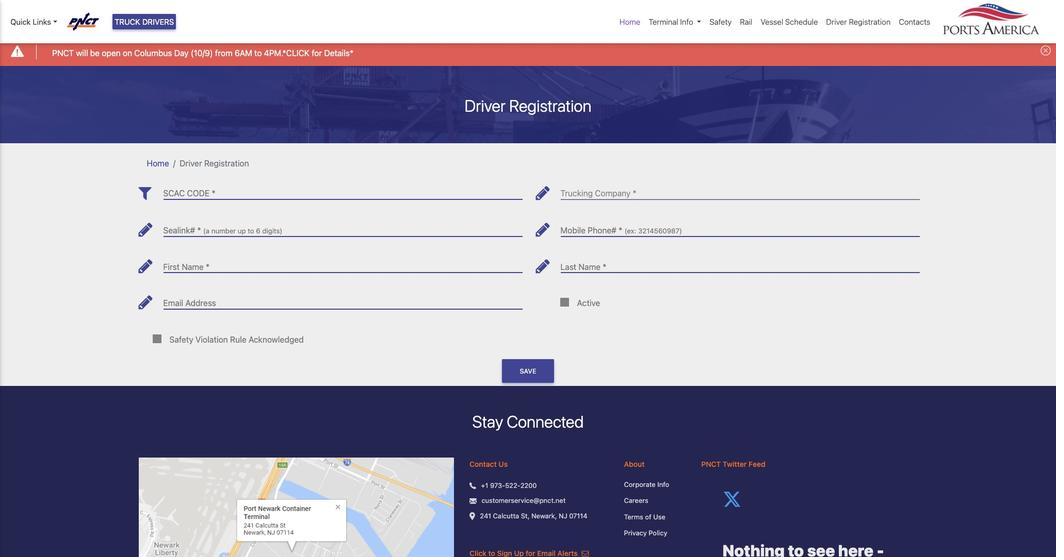 Task type: vqa. For each thing, say whether or not it's contained in the screenshot.
Safety Violation Rule Acknowledged
yes



Task type: describe. For each thing, give the bounding box(es) containing it.
to inside pnct will be open on columbus day (10/9) from 6am to 4pm.*click for details* link
[[254, 48, 262, 58]]

name for last
[[579, 262, 601, 272]]

mobile
[[561, 226, 586, 235]]

stay
[[473, 413, 503, 432]]

of
[[645, 513, 652, 522]]

policy
[[649, 530, 668, 538]]

use
[[653, 513, 666, 522]]

rail
[[740, 17, 753, 26]]

contact
[[470, 460, 497, 469]]

schedule
[[785, 17, 818, 26]]

0 vertical spatial home link
[[616, 12, 645, 32]]

+1 973-522-2200 link
[[481, 481, 537, 491]]

safety violation rule acknowledged
[[170, 335, 304, 345]]

rail link
[[736, 12, 757, 32]]

mobile phone# * (ex: 3214560987)
[[561, 226, 682, 235]]

safety link
[[706, 12, 736, 32]]

driver registration link
[[822, 12, 895, 32]]

on
[[123, 48, 132, 58]]

safety for safety
[[710, 17, 732, 26]]

about
[[624, 460, 645, 469]]

save button
[[502, 360, 554, 384]]

2200
[[521, 482, 537, 490]]

code
[[187, 189, 210, 198]]

links
[[33, 17, 51, 26]]

1 horizontal spatial driver
[[465, 96, 506, 115]]

privacy
[[624, 530, 647, 538]]

columbus
[[134, 48, 172, 58]]

terms
[[624, 513, 643, 522]]

driver registration inside 'link'
[[826, 17, 891, 26]]

envelope o image
[[582, 551, 589, 558]]

us
[[499, 460, 508, 469]]

trucking
[[561, 189, 593, 198]]

terminal info link
[[645, 12, 706, 32]]

company
[[595, 189, 631, 198]]

twitter
[[723, 460, 747, 469]]

(10/9)
[[191, 48, 213, 58]]

day
[[174, 48, 189, 58]]

acknowledged
[[249, 335, 304, 345]]

1 vertical spatial home
[[147, 159, 169, 168]]

open
[[102, 48, 121, 58]]

terms of use link
[[624, 513, 686, 523]]

pnct twitter feed
[[701, 460, 766, 469]]

phone#
[[588, 226, 617, 235]]

details*
[[324, 48, 354, 58]]

vessel schedule link
[[757, 12, 822, 32]]

stay connected
[[473, 413, 584, 432]]

* for mobile phone# * (ex: 3214560987)
[[619, 226, 623, 235]]

241
[[480, 512, 491, 521]]

1 horizontal spatial driver registration
[[465, 96, 592, 115]]

privacy policy
[[624, 530, 668, 538]]

1 vertical spatial home link
[[147, 159, 169, 168]]

0 vertical spatial home
[[620, 17, 641, 26]]

(ex:
[[625, 227, 637, 235]]

st,
[[521, 512, 530, 521]]

info for corporate info
[[658, 481, 669, 489]]

contacts link
[[895, 12, 935, 32]]

truck drivers link
[[113, 14, 176, 30]]

from
[[215, 48, 233, 58]]

first
[[163, 262, 180, 272]]

Trucking Company * text field
[[561, 181, 920, 200]]

pnct will be open on columbus day (10/9) from 6am to 4pm.*click for details*
[[52, 48, 354, 58]]

quick links
[[10, 17, 51, 26]]

522-
[[505, 482, 521, 490]]

973-
[[490, 482, 505, 490]]

sealink# * (a number up to 6 digits)
[[163, 226, 282, 235]]

scac code *
[[163, 189, 216, 198]]

6
[[256, 227, 260, 235]]

07114
[[569, 512, 588, 521]]

vessel schedule
[[761, 17, 818, 26]]

pnct for pnct will be open on columbus day (10/9) from 6am to 4pm.*click for details*
[[52, 48, 74, 58]]



Task type: locate. For each thing, give the bounding box(es) containing it.
0 horizontal spatial driver
[[180, 159, 202, 168]]

name right first
[[182, 262, 204, 272]]

safety left violation
[[170, 335, 193, 345]]

registration inside 'link'
[[849, 17, 891, 26]]

name
[[182, 262, 204, 272], [579, 262, 601, 272]]

1 horizontal spatial safety
[[710, 17, 732, 26]]

1 vertical spatial driver
[[465, 96, 506, 115]]

digits)
[[262, 227, 282, 235]]

None text field
[[561, 218, 920, 237]]

home link left terminal
[[616, 12, 645, 32]]

careers link
[[624, 497, 686, 507]]

home link
[[616, 12, 645, 32], [147, 159, 169, 168]]

newark,
[[532, 512, 557, 521]]

address
[[185, 299, 216, 308]]

name right 'last'
[[579, 262, 601, 272]]

safety inside safety link
[[710, 17, 732, 26]]

pnct inside alert
[[52, 48, 74, 58]]

6am
[[235, 48, 252, 58]]

1 horizontal spatial home
[[620, 17, 641, 26]]

Last Name * text field
[[561, 254, 920, 273]]

save
[[520, 368, 536, 375]]

+1
[[481, 482, 488, 490]]

pnct will be open on columbus day (10/9) from 6am to 4pm.*click for details* alert
[[0, 38, 1056, 66]]

safety for safety violation rule acknowledged
[[170, 335, 193, 345]]

home
[[620, 17, 641, 26], [147, 159, 169, 168]]

* left (ex:
[[619, 226, 623, 235]]

driver inside 'link'
[[826, 17, 847, 26]]

2 vertical spatial driver
[[180, 159, 202, 168]]

First Name * text field
[[163, 254, 523, 273]]

careers
[[624, 497, 649, 505]]

4pm.*click
[[264, 48, 310, 58]]

privacy policy link
[[624, 529, 686, 539]]

0 horizontal spatial registration
[[204, 159, 249, 168]]

feed
[[749, 460, 766, 469]]

1 horizontal spatial pnct
[[701, 460, 721, 469]]

* for first name *
[[206, 262, 210, 272]]

close image
[[1041, 46, 1051, 56]]

241 calcutta st, newark, nj 07114 link
[[480, 512, 588, 522]]

0 vertical spatial info
[[680, 17, 693, 26]]

first name *
[[163, 262, 210, 272]]

vessel
[[761, 17, 783, 26]]

info
[[680, 17, 693, 26], [658, 481, 669, 489]]

home link up scac
[[147, 159, 169, 168]]

0 vertical spatial safety
[[710, 17, 732, 26]]

calcutta
[[493, 512, 519, 521]]

1 vertical spatial registration
[[509, 96, 592, 115]]

2 name from the left
[[579, 262, 601, 272]]

home up scac
[[147, 159, 169, 168]]

corporate
[[624, 481, 656, 489]]

contact us
[[470, 460, 508, 469]]

0 horizontal spatial home
[[147, 159, 169, 168]]

quick
[[10, 17, 31, 26]]

for
[[312, 48, 322, 58]]

2 vertical spatial registration
[[204, 159, 249, 168]]

1 vertical spatial info
[[658, 481, 669, 489]]

to right 6am
[[254, 48, 262, 58]]

pnct for pnct twitter feed
[[701, 460, 721, 469]]

1 vertical spatial pnct
[[701, 460, 721, 469]]

up
[[238, 227, 246, 235]]

0 horizontal spatial safety
[[170, 335, 193, 345]]

email address
[[163, 299, 216, 308]]

pnct left 'twitter'
[[701, 460, 721, 469]]

email
[[163, 299, 183, 308]]

*
[[212, 189, 216, 198], [633, 189, 637, 198], [197, 226, 201, 235], [619, 226, 623, 235], [206, 262, 210, 272], [603, 262, 607, 272]]

info for terminal info
[[680, 17, 693, 26]]

1 vertical spatial driver registration
[[465, 96, 592, 115]]

0 horizontal spatial name
[[182, 262, 204, 272]]

Email Address text field
[[163, 291, 523, 310]]

pnct
[[52, 48, 74, 58], [701, 460, 721, 469]]

* right company
[[633, 189, 637, 198]]

0 vertical spatial driver registration
[[826, 17, 891, 26]]

nj
[[559, 512, 567, 521]]

info up careers link
[[658, 481, 669, 489]]

241 calcutta st, newark, nj 07114
[[480, 512, 588, 521]]

registration
[[849, 17, 891, 26], [509, 96, 592, 115], [204, 159, 249, 168]]

* down (a
[[206, 262, 210, 272]]

driver
[[826, 17, 847, 26], [465, 96, 506, 115], [180, 159, 202, 168]]

violation
[[196, 335, 228, 345]]

0 vertical spatial registration
[[849, 17, 891, 26]]

1 horizontal spatial info
[[680, 17, 693, 26]]

last
[[561, 262, 577, 272]]

0 vertical spatial driver
[[826, 17, 847, 26]]

contacts
[[899, 17, 931, 26]]

customerservice@pnct.net link
[[482, 497, 566, 507]]

* for scac code *
[[212, 189, 216, 198]]

2 horizontal spatial driver
[[826, 17, 847, 26]]

will
[[76, 48, 88, 58]]

terminal info
[[649, 17, 693, 26]]

drivers
[[142, 17, 174, 26]]

1 horizontal spatial registration
[[509, 96, 592, 115]]

* left (a
[[197, 226, 201, 235]]

truck drivers
[[115, 17, 174, 26]]

terminal
[[649, 17, 678, 26]]

trucking company *
[[561, 189, 637, 198]]

3214560987)
[[638, 227, 682, 235]]

home left terminal
[[620, 17, 641, 26]]

scac
[[163, 189, 185, 198]]

corporate info link
[[624, 480, 686, 490]]

to left 6
[[248, 227, 254, 235]]

customerservice@pnct.net
[[482, 497, 566, 505]]

* right 'code'
[[212, 189, 216, 198]]

0 horizontal spatial driver registration
[[180, 159, 249, 168]]

number
[[211, 227, 236, 235]]

driver registration
[[826, 17, 891, 26], [465, 96, 592, 115], [180, 159, 249, 168]]

quick links link
[[10, 16, 57, 28]]

terms of use
[[624, 513, 666, 522]]

* right 'last'
[[603, 262, 607, 272]]

name for first
[[182, 262, 204, 272]]

1 horizontal spatial name
[[579, 262, 601, 272]]

1 vertical spatial to
[[248, 227, 254, 235]]

2 vertical spatial driver registration
[[180, 159, 249, 168]]

pnct will be open on columbus day (10/9) from 6am to 4pm.*click for details* link
[[52, 47, 354, 59]]

0 horizontal spatial info
[[658, 481, 669, 489]]

corporate info
[[624, 481, 669, 489]]

safety left rail
[[710, 17, 732, 26]]

1 horizontal spatial home link
[[616, 12, 645, 32]]

pnct left will
[[52, 48, 74, 58]]

SCAC CODE * search field
[[163, 181, 523, 200]]

0 horizontal spatial pnct
[[52, 48, 74, 58]]

2 horizontal spatial registration
[[849, 17, 891, 26]]

safety
[[710, 17, 732, 26], [170, 335, 193, 345]]

1 vertical spatial safety
[[170, 335, 193, 345]]

sealink#
[[163, 226, 195, 235]]

2 horizontal spatial driver registration
[[826, 17, 891, 26]]

info right terminal
[[680, 17, 693, 26]]

active
[[577, 299, 600, 308]]

+1 973-522-2200
[[481, 482, 537, 490]]

to inside 'sealink# * (a number up to 6 digits)'
[[248, 227, 254, 235]]

None text field
[[163, 218, 523, 237]]

0 horizontal spatial home link
[[147, 159, 169, 168]]

rule
[[230, 335, 246, 345]]

connected
[[507, 413, 584, 432]]

to
[[254, 48, 262, 58], [248, 227, 254, 235]]

(a
[[203, 227, 210, 235]]

* for last name *
[[603, 262, 607, 272]]

last name *
[[561, 262, 607, 272]]

0 vertical spatial pnct
[[52, 48, 74, 58]]

be
[[90, 48, 100, 58]]

1 name from the left
[[182, 262, 204, 272]]

truck
[[115, 17, 140, 26]]

* for trucking company *
[[633, 189, 637, 198]]

0 vertical spatial to
[[254, 48, 262, 58]]



